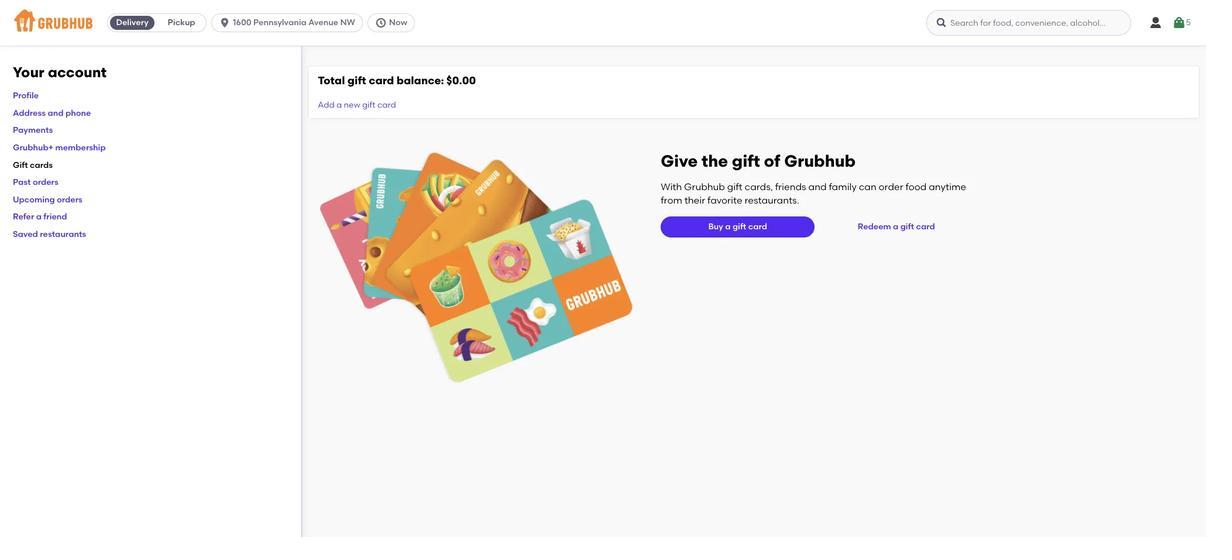 Task type: locate. For each thing, give the bounding box(es) containing it.
gift left of
[[732, 151, 761, 171]]

total gift card balance: $0.00
[[318, 74, 476, 87]]

grubhub up with grubhub gift cards, friends and family can order food anytime from their favorite restaurants.
[[785, 151, 856, 171]]

card inside button
[[917, 222, 936, 232]]

buy a gift card link
[[661, 217, 815, 238]]

refer
[[13, 212, 34, 222]]

family
[[829, 182, 857, 193]]

a right "redeem"
[[894, 222, 899, 232]]

grubhub+ membership link
[[13, 143, 106, 153]]

2 horizontal spatial svg image
[[936, 17, 948, 29]]

gift cards link
[[13, 160, 53, 170]]

give
[[661, 151, 698, 171]]

gift
[[13, 160, 28, 170]]

5 button
[[1173, 12, 1192, 33]]

svg image
[[1150, 16, 1164, 30], [1173, 16, 1187, 30]]

past orders
[[13, 178, 58, 188]]

gift right buy
[[733, 222, 747, 232]]

now
[[389, 18, 408, 28]]

1 vertical spatial orders
[[57, 195, 83, 205]]

nw
[[340, 18, 355, 28]]

gift cards
[[13, 160, 53, 170]]

favorite
[[708, 195, 743, 206]]

2 svg image from the left
[[1173, 16, 1187, 30]]

add a new gift card
[[318, 100, 396, 110]]

a right buy
[[726, 222, 731, 232]]

1 horizontal spatial and
[[809, 182, 827, 193]]

1 vertical spatial grubhub
[[685, 182, 726, 193]]

redeem a gift card button
[[854, 217, 940, 238]]

can
[[859, 182, 877, 193]]

grubhub+
[[13, 143, 53, 153]]

and inside with grubhub gift cards, friends and family can order food anytime from their favorite restaurants.
[[809, 182, 827, 193]]

gift up favorite
[[728, 182, 743, 193]]

phone
[[66, 108, 91, 118]]

redeem
[[858, 222, 892, 232]]

and
[[48, 108, 64, 118], [809, 182, 827, 193]]

0 vertical spatial grubhub
[[785, 151, 856, 171]]

grubhub+ membership
[[13, 143, 106, 153]]

1 svg image from the left
[[1150, 16, 1164, 30]]

restaurants.
[[745, 195, 800, 206]]

gift
[[348, 74, 366, 87], [362, 100, 376, 110], [732, 151, 761, 171], [728, 182, 743, 193], [733, 222, 747, 232], [901, 222, 915, 232]]

1 vertical spatial and
[[809, 182, 827, 193]]

svg image inside 5 button
[[1173, 16, 1187, 30]]

a inside button
[[894, 222, 899, 232]]

anytime
[[929, 182, 967, 193]]

address and phone link
[[13, 108, 91, 118]]

1 horizontal spatial svg image
[[1173, 16, 1187, 30]]

gift inside with grubhub gift cards, friends and family can order food anytime from their favorite restaurants.
[[728, 182, 743, 193]]

order
[[879, 182, 904, 193]]

saved restaurants
[[13, 230, 86, 239]]

0 horizontal spatial and
[[48, 108, 64, 118]]

and left phone at the top left of the page
[[48, 108, 64, 118]]

gift for with grubhub gift cards, friends and family can order food anytime from their favorite restaurants.
[[728, 182, 743, 193]]

cards
[[30, 160, 53, 170]]

buy a gift card
[[709, 222, 768, 232]]

saved restaurants link
[[13, 230, 86, 239]]

1 horizontal spatial svg image
[[375, 17, 387, 29]]

account
[[48, 64, 107, 81]]

gift inside button
[[901, 222, 915, 232]]

card
[[369, 74, 394, 87], [378, 100, 396, 110], [749, 222, 768, 232], [917, 222, 936, 232]]

past orders link
[[13, 178, 58, 188]]

a right refer
[[36, 212, 42, 222]]

total
[[318, 74, 345, 87]]

a left new
[[337, 100, 342, 110]]

gift right "redeem"
[[901, 222, 915, 232]]

1600 pennsylvania avenue nw
[[233, 18, 355, 28]]

cards,
[[745, 182, 774, 193]]

1 svg image from the left
[[219, 17, 231, 29]]

payments
[[13, 126, 53, 136]]

orders
[[33, 178, 58, 188], [57, 195, 83, 205]]

svg image inside 1600 pennsylvania avenue nw button
[[219, 17, 231, 29]]

card down food
[[917, 222, 936, 232]]

a for add
[[337, 100, 342, 110]]

balance:
[[397, 74, 444, 87]]

grubhub up their
[[685, 182, 726, 193]]

0 horizontal spatial grubhub
[[685, 182, 726, 193]]

with
[[661, 182, 682, 193]]

add
[[318, 100, 335, 110]]

pickup
[[168, 18, 195, 28]]

0 horizontal spatial svg image
[[219, 17, 231, 29]]

0 vertical spatial orders
[[33, 178, 58, 188]]

a
[[337, 100, 342, 110], [36, 212, 42, 222], [726, 222, 731, 232], [894, 222, 899, 232]]

profile link
[[13, 91, 39, 101]]

grubhub
[[785, 151, 856, 171], [685, 182, 726, 193]]

pickup button
[[157, 13, 206, 32]]

upcoming
[[13, 195, 55, 205]]

avenue
[[309, 18, 338, 28]]

1 horizontal spatial grubhub
[[785, 151, 856, 171]]

orders for upcoming orders
[[57, 195, 83, 205]]

now button
[[368, 13, 420, 32]]

delivery
[[116, 18, 149, 28]]

and left family
[[809, 182, 827, 193]]

0 horizontal spatial svg image
[[1150, 16, 1164, 30]]

restaurants
[[40, 230, 86, 239]]

a for redeem
[[894, 222, 899, 232]]

redeem a gift card
[[858, 222, 936, 232]]

Search for food, convenience, alcohol... search field
[[927, 10, 1132, 36]]

svg image inside now button
[[375, 17, 387, 29]]

refer a friend link
[[13, 212, 67, 222]]

2 svg image from the left
[[375, 17, 387, 29]]

orders up upcoming orders link at the top of page
[[33, 178, 58, 188]]

svg image
[[219, 17, 231, 29], [375, 17, 387, 29], [936, 17, 948, 29]]

orders up friend
[[57, 195, 83, 205]]



Task type: vqa. For each thing, say whether or not it's contained in the screenshot.
like within TOPPINGS Select as many as you'd like (Optional)
no



Task type: describe. For each thing, give the bounding box(es) containing it.
with grubhub gift cards, friends and family can order food anytime from their favorite restaurants.
[[661, 182, 967, 206]]

upcoming orders
[[13, 195, 83, 205]]

friends
[[776, 182, 807, 193]]

$0.00
[[447, 74, 476, 87]]

buy
[[709, 222, 724, 232]]

card up add a new gift card
[[369, 74, 394, 87]]

address and phone
[[13, 108, 91, 118]]

delivery button
[[108, 13, 157, 32]]

of
[[765, 151, 781, 171]]

1600
[[233, 18, 252, 28]]

grubhub inside with grubhub gift cards, friends and family can order food anytime from their favorite restaurants.
[[685, 182, 726, 193]]

gift for give the gift of grubhub
[[732, 151, 761, 171]]

address
[[13, 108, 46, 118]]

profile
[[13, 91, 39, 101]]

new
[[344, 100, 361, 110]]

a for refer
[[36, 212, 42, 222]]

main navigation navigation
[[0, 0, 1207, 46]]

food
[[906, 182, 927, 193]]

give the gift of grubhub
[[661, 151, 856, 171]]

friend
[[44, 212, 67, 222]]

membership
[[55, 143, 106, 153]]

the
[[702, 151, 728, 171]]

past
[[13, 178, 31, 188]]

svg image for now
[[375, 17, 387, 29]]

3 svg image from the left
[[936, 17, 948, 29]]

payments link
[[13, 126, 53, 136]]

pennsylvania
[[254, 18, 307, 28]]

gift for redeem a gift card
[[901, 222, 915, 232]]

your
[[13, 64, 44, 81]]

gift up add a new gift card
[[348, 74, 366, 87]]

gift card image
[[320, 151, 633, 384]]

a for buy
[[726, 222, 731, 232]]

your account
[[13, 64, 107, 81]]

1600 pennsylvania avenue nw button
[[211, 13, 368, 32]]

svg image for 1600 pennsylvania avenue nw
[[219, 17, 231, 29]]

card down restaurants.
[[749, 222, 768, 232]]

their
[[685, 195, 706, 206]]

refer a friend
[[13, 212, 67, 222]]

orders for past orders
[[33, 178, 58, 188]]

gift right new
[[362, 100, 376, 110]]

saved
[[13, 230, 38, 239]]

gift for buy a gift card
[[733, 222, 747, 232]]

upcoming orders link
[[13, 195, 83, 205]]

from
[[661, 195, 683, 206]]

0 vertical spatial and
[[48, 108, 64, 118]]

5
[[1187, 17, 1192, 27]]

card down the total gift card balance: $0.00 on the left
[[378, 100, 396, 110]]



